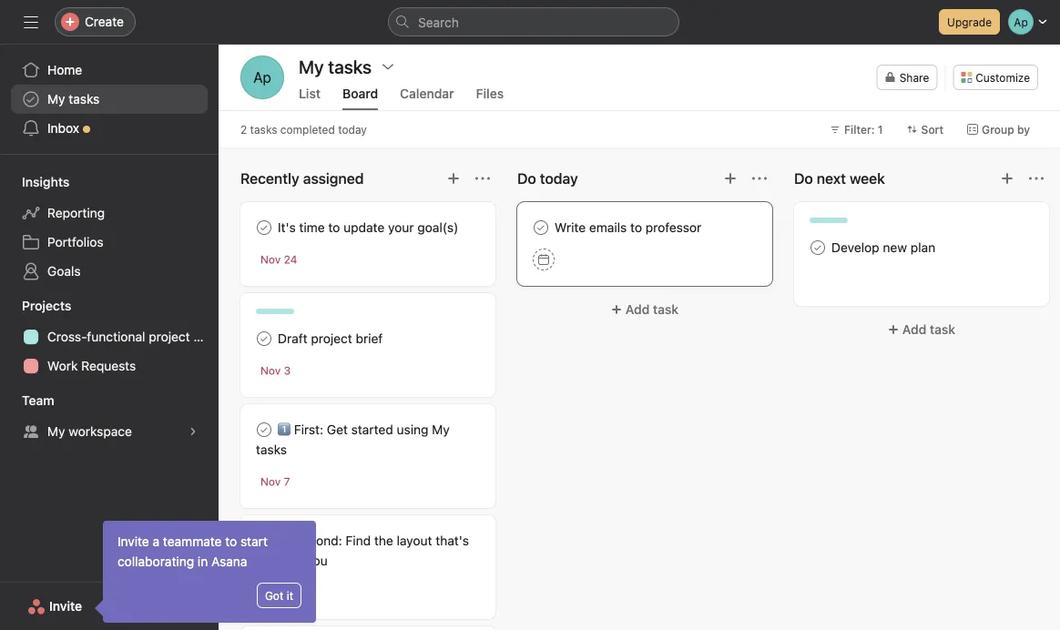 Task type: describe. For each thing, give the bounding box(es) containing it.
right
[[256, 553, 283, 568]]

insights element
[[0, 166, 219, 290]]

add task for do today
[[626, 302, 679, 317]]

tasks for 2
[[250, 123, 277, 136]]

team
[[22, 393, 54, 408]]

1 horizontal spatial plan
[[911, 240, 936, 255]]

develop
[[832, 240, 880, 255]]

workspace
[[69, 424, 132, 439]]

inbox link
[[11, 114, 208, 143]]

my tasks link
[[11, 85, 208, 114]]

it's
[[278, 220, 296, 235]]

invite button
[[16, 590, 94, 623]]

team button
[[0, 392, 54, 410]]

files link
[[476, 86, 504, 110]]

my workspace
[[47, 424, 132, 439]]

start
[[240, 534, 268, 549]]

mark complete image for it's time to update your goal(s)
[[253, 217, 275, 239]]

develop new plan
[[832, 240, 936, 255]]

nov 7 for second nov 7 button
[[261, 587, 290, 599]]

1 horizontal spatial project
[[311, 331, 352, 346]]

requests
[[81, 358, 136, 373]]

goals link
[[11, 257, 208, 286]]

filter: 1
[[844, 123, 883, 136]]

get
[[327, 422, 348, 437]]

my inside 1️⃣ first: get started using my tasks
[[432, 422, 450, 437]]

add task button for do next week
[[794, 313, 1049, 346]]

projects
[[22, 298, 71, 313]]

customize button
[[953, 65, 1038, 90]]

started
[[351, 422, 393, 437]]

24
[[284, 253, 297, 266]]

nov 24 button
[[261, 253, 297, 266]]

cross-
[[47, 329, 87, 344]]

home
[[47, 62, 82, 77]]

teams element
[[0, 384, 219, 450]]

group by button
[[959, 117, 1038, 142]]

that's
[[436, 533, 469, 548]]

using
[[397, 422, 429, 437]]

draft project brief
[[278, 331, 383, 346]]

share
[[900, 71, 929, 84]]

draft
[[278, 331, 308, 346]]

filter: 1 button
[[822, 117, 891, 142]]

it
[[287, 589, 293, 602]]

my tasks
[[299, 56, 372, 77]]

mark complete image down do today
[[530, 217, 552, 239]]

board
[[342, 86, 378, 101]]

asana
[[211, 554, 247, 569]]

create
[[85, 14, 124, 29]]

insights
[[22, 174, 70, 189]]

more section actions image for recently assigned
[[475, 171, 490, 186]]

my for my tasks
[[47, 92, 65, 107]]

invite for invite a teammate to start collaborating in asana got it
[[118, 534, 149, 549]]

reporting link
[[11, 199, 208, 228]]

tasks inside 1️⃣ first: get started using my tasks
[[256, 442, 287, 457]]

list link
[[299, 86, 321, 110]]

global element
[[0, 45, 219, 154]]

inbox
[[47, 121, 79, 136]]

nov 3
[[261, 364, 291, 377]]

4 nov from the top
[[261, 587, 281, 599]]

reporting
[[47, 205, 105, 220]]

task for do today
[[653, 302, 679, 317]]

3
[[284, 364, 291, 377]]

my for my workspace
[[47, 424, 65, 439]]

recently assigned
[[240, 170, 364, 187]]

share button
[[877, 65, 938, 90]]

0 horizontal spatial project
[[149, 329, 190, 344]]

upgrade button
[[939, 9, 1000, 35]]

mark complete image for 2️⃣ second: find the layout that's right for you
[[253, 530, 275, 552]]

mark complete checkbox for 1️⃣ first: get started using my tasks
[[253, 419, 275, 441]]

add task image
[[1000, 171, 1015, 186]]

add for do next week
[[903, 322, 927, 337]]

1️⃣ first: get started using my tasks
[[256, 422, 450, 457]]

do next week
[[794, 170, 885, 187]]

work requests link
[[11, 352, 208, 381]]

Search tasks, projects, and more text field
[[388, 7, 680, 36]]

customize
[[976, 71, 1030, 84]]

collaborating
[[118, 554, 194, 569]]

mark complete checkbox for develop new plan
[[807, 237, 829, 259]]

by
[[1017, 123, 1030, 136]]

next week
[[817, 170, 885, 187]]

projects element
[[0, 290, 219, 384]]

insights button
[[0, 173, 70, 191]]

completed
[[280, 123, 335, 136]]

show options image
[[381, 59, 395, 74]]

functional
[[87, 329, 145, 344]]

2️⃣ second: find the layout that's right for you
[[256, 533, 469, 568]]



Task type: locate. For each thing, give the bounding box(es) containing it.
my inside 'teams' element
[[47, 424, 65, 439]]

0 horizontal spatial to
[[225, 534, 237, 549]]

a
[[153, 534, 160, 549]]

0 horizontal spatial add
[[626, 302, 650, 317]]

0 horizontal spatial more section actions image
[[475, 171, 490, 186]]

time
[[299, 220, 325, 235]]

0 vertical spatial tasks
[[69, 92, 100, 107]]

work requests
[[47, 358, 136, 373]]

1 vertical spatial plan
[[194, 329, 218, 344]]

mark complete checkbox down do today
[[530, 217, 552, 239]]

list
[[299, 86, 321, 101]]

update
[[344, 220, 385, 235]]

0 horizontal spatial mark complete image
[[253, 530, 275, 552]]

ap
[[253, 69, 271, 86]]

add task down the new
[[903, 322, 956, 337]]

0 horizontal spatial plan
[[194, 329, 218, 344]]

second:
[[294, 533, 342, 548]]

0 vertical spatial nov 7
[[261, 475, 290, 488]]

do
[[794, 170, 813, 187]]

project left brief
[[311, 331, 352, 346]]

nov 7 down 1️⃣
[[261, 475, 290, 488]]

1 horizontal spatial task
[[930, 322, 956, 337]]

got
[[265, 589, 284, 602]]

0 vertical spatial mark complete image
[[807, 237, 829, 259]]

filter:
[[844, 123, 875, 136]]

Mark complete checkbox
[[530, 217, 552, 239], [807, 237, 829, 259], [253, 328, 275, 350], [253, 419, 275, 441], [253, 530, 275, 552]]

board link
[[342, 86, 378, 110]]

goals
[[47, 264, 81, 279]]

project right functional
[[149, 329, 190, 344]]

add task button down the new
[[794, 313, 1049, 346]]

mark complete image left 2️⃣
[[253, 530, 275, 552]]

nov 7 button down 1️⃣
[[261, 475, 290, 488]]

my
[[47, 92, 65, 107], [432, 422, 450, 437], [47, 424, 65, 439]]

plan left draft
[[194, 329, 218, 344]]

0 vertical spatial add task
[[626, 302, 679, 317]]

0 vertical spatial add
[[626, 302, 650, 317]]

you
[[306, 553, 328, 568]]

task
[[653, 302, 679, 317], [930, 322, 956, 337]]

0 vertical spatial task
[[653, 302, 679, 317]]

tasks down home
[[69, 92, 100, 107]]

1 nov 7 button from the top
[[261, 475, 290, 488]]

7 for second nov 7 button from the bottom
[[284, 475, 290, 488]]

to inside invite a teammate to start collaborating in asana got it
[[225, 534, 237, 549]]

goal(s)
[[417, 220, 459, 235]]

new
[[883, 240, 907, 255]]

mark complete image
[[253, 217, 275, 239], [530, 217, 552, 239], [253, 328, 275, 350], [253, 419, 275, 441]]

2
[[240, 123, 247, 136]]

cross-functional project plan
[[47, 329, 218, 344]]

my inside the global element
[[47, 92, 65, 107]]

add down the new
[[903, 322, 927, 337]]

to right time
[[328, 220, 340, 235]]

more section actions image
[[475, 171, 490, 186], [752, 171, 767, 186]]

tasks down 1️⃣
[[256, 442, 287, 457]]

my down team
[[47, 424, 65, 439]]

1 vertical spatial invite
[[49, 599, 82, 614]]

1 vertical spatial 7
[[284, 587, 290, 599]]

2 nov from the top
[[261, 364, 281, 377]]

invite a teammate to start collaborating in asana tooltip
[[97, 521, 316, 623]]

1 7 from the top
[[284, 475, 290, 488]]

add task for do next week
[[903, 322, 956, 337]]

task for do next week
[[930, 322, 956, 337]]

nov 7 button down the right
[[261, 587, 290, 599]]

project
[[149, 329, 190, 344], [311, 331, 352, 346]]

1 horizontal spatial invite
[[118, 534, 149, 549]]

1 vertical spatial tasks
[[250, 123, 277, 136]]

2 nov 7 from the top
[[261, 587, 290, 599]]

0 horizontal spatial add task image
[[446, 171, 461, 186]]

nov left 24
[[261, 253, 281, 266]]

1 vertical spatial add task
[[903, 322, 956, 337]]

files
[[476, 86, 504, 101]]

2 add task image from the left
[[723, 171, 738, 186]]

add task image for do today
[[723, 171, 738, 186]]

1 vertical spatial mark complete image
[[253, 530, 275, 552]]

see details, my workspace image
[[188, 426, 199, 437]]

nov left 'it' on the bottom of the page
[[261, 587, 281, 599]]

1 more section actions image from the left
[[475, 171, 490, 186]]

invite inside "button"
[[49, 599, 82, 614]]

my right using
[[432, 422, 450, 437]]

the
[[374, 533, 393, 548]]

teammate
[[163, 534, 222, 549]]

to up the asana
[[225, 534, 237, 549]]

7 right got
[[284, 587, 290, 599]]

1 nov 7 from the top
[[261, 475, 290, 488]]

add for do today
[[626, 302, 650, 317]]

mark complete image for develop new plan
[[807, 237, 829, 259]]

plan right the new
[[911, 240, 936, 255]]

mark complete image left 'it's'
[[253, 217, 275, 239]]

2 vertical spatial tasks
[[256, 442, 287, 457]]

3 nov from the top
[[261, 475, 281, 488]]

add task button down write emails to professor text box
[[517, 293, 772, 326]]

portfolios link
[[11, 228, 208, 257]]

mark complete image for draft project brief
[[253, 328, 275, 350]]

got it button
[[257, 583, 302, 608]]

2️⃣
[[278, 533, 291, 548]]

0 vertical spatial 7
[[284, 475, 290, 488]]

add down write emails to professor text box
[[626, 302, 650, 317]]

my tasks
[[47, 92, 100, 107]]

mark complete image left draft
[[253, 328, 275, 350]]

1 vertical spatial task
[[930, 322, 956, 337]]

1 horizontal spatial add task image
[[723, 171, 738, 186]]

add task button for do today
[[517, 293, 772, 326]]

hide sidebar image
[[24, 15, 38, 29]]

0 vertical spatial to
[[328, 220, 340, 235]]

1 vertical spatial nov 7
[[261, 587, 290, 599]]

tasks
[[69, 92, 100, 107], [250, 123, 277, 136], [256, 442, 287, 457]]

0 vertical spatial nov 7 button
[[261, 475, 290, 488]]

more section actions image for do today
[[752, 171, 767, 186]]

2 nov 7 button from the top
[[261, 587, 290, 599]]

1
[[878, 123, 883, 136]]

more section actions image
[[1029, 171, 1044, 186]]

do today
[[517, 170, 578, 187]]

invite for invite
[[49, 599, 82, 614]]

nov 3 button
[[261, 364, 291, 377]]

nov 7 button
[[261, 475, 290, 488], [261, 587, 290, 599]]

2 7 from the top
[[284, 587, 290, 599]]

in
[[198, 554, 208, 569]]

calendar link
[[400, 86, 454, 110]]

0 vertical spatial plan
[[911, 240, 936, 255]]

add
[[626, 302, 650, 317], [903, 322, 927, 337]]

1 vertical spatial nov 7 button
[[261, 587, 290, 599]]

0 horizontal spatial invite
[[49, 599, 82, 614]]

work
[[47, 358, 78, 373]]

7 down 1️⃣
[[284, 475, 290, 488]]

mark complete image for 1️⃣ first: get started using my tasks
[[253, 419, 275, 441]]

1 add task image from the left
[[446, 171, 461, 186]]

1 horizontal spatial add task button
[[794, 313, 1049, 346]]

mark complete image left 1️⃣
[[253, 419, 275, 441]]

plan
[[911, 240, 936, 255], [194, 329, 218, 344]]

plan inside projects element
[[194, 329, 218, 344]]

nov left 3
[[261, 364, 281, 377]]

invite
[[118, 534, 149, 549], [49, 599, 82, 614]]

mark complete checkbox left 1️⃣
[[253, 419, 275, 441]]

2 more section actions image from the left
[[752, 171, 767, 186]]

1 horizontal spatial more section actions image
[[752, 171, 767, 186]]

my workspace link
[[11, 417, 208, 446]]

Mark complete checkbox
[[253, 217, 275, 239]]

invite a teammate to start collaborating in asana got it
[[118, 534, 293, 602]]

add task
[[626, 302, 679, 317], [903, 322, 956, 337]]

0 horizontal spatial add task button
[[517, 293, 772, 326]]

nov 7 down the right
[[261, 587, 290, 599]]

add task image left do
[[723, 171, 738, 186]]

1 horizontal spatial to
[[328, 220, 340, 235]]

1 nov from the top
[[261, 253, 281, 266]]

mark complete checkbox for draft project brief
[[253, 328, 275, 350]]

calendar
[[400, 86, 454, 101]]

portfolios
[[47, 235, 104, 250]]

0 horizontal spatial task
[[653, 302, 679, 317]]

1 horizontal spatial add task
[[903, 322, 956, 337]]

tasks inside the global element
[[69, 92, 100, 107]]

1 horizontal spatial add
[[903, 322, 927, 337]]

home link
[[11, 56, 208, 85]]

invite inside invite a teammate to start collaborating in asana got it
[[118, 534, 149, 549]]

nov down 1️⃣
[[261, 475, 281, 488]]

more section actions image left do
[[752, 171, 767, 186]]

find
[[346, 533, 371, 548]]

sort button
[[899, 117, 952, 142]]

1 horizontal spatial mark complete image
[[807, 237, 829, 259]]

mark complete checkbox left develop
[[807, 237, 829, 259]]

group
[[982, 123, 1014, 136]]

2 tasks completed today
[[240, 123, 367, 136]]

my up inbox
[[47, 92, 65, 107]]

upgrade
[[947, 15, 992, 28]]

mark complete image
[[807, 237, 829, 259], [253, 530, 275, 552]]

mark complete image left develop
[[807, 237, 829, 259]]

nov 24
[[261, 253, 297, 266]]

add task image up goal(s)
[[446, 171, 461, 186]]

your
[[388, 220, 414, 235]]

for
[[287, 553, 303, 568]]

1 vertical spatial add
[[903, 322, 927, 337]]

0 vertical spatial invite
[[118, 534, 149, 549]]

tasks for my
[[69, 92, 100, 107]]

1 vertical spatial to
[[225, 534, 237, 549]]

tasks right 2
[[250, 123, 277, 136]]

projects button
[[0, 297, 71, 315]]

it's time to update your goal(s)
[[278, 220, 459, 235]]

add task down write emails to professor text box
[[626, 302, 679, 317]]

mark complete checkbox for 2️⃣ second: find the layout that's right for you
[[253, 530, 275, 552]]

add task image for recently assigned
[[446, 171, 461, 186]]

sort
[[921, 123, 944, 136]]

mark complete checkbox left 2️⃣
[[253, 530, 275, 552]]

add task image
[[446, 171, 461, 186], [723, 171, 738, 186]]

Write a task name text field
[[533, 218, 757, 238]]

create button
[[55, 7, 136, 36]]

nov
[[261, 253, 281, 266], [261, 364, 281, 377], [261, 475, 281, 488], [261, 587, 281, 599]]

brief
[[356, 331, 383, 346]]

0 horizontal spatial add task
[[626, 302, 679, 317]]

7 for second nov 7 button
[[284, 587, 290, 599]]

1️⃣
[[278, 422, 291, 437]]

first:
[[294, 422, 323, 437]]

nov 7 for second nov 7 button from the bottom
[[261, 475, 290, 488]]

layout
[[397, 533, 432, 548]]

mark complete checkbox left draft
[[253, 328, 275, 350]]

7
[[284, 475, 290, 488], [284, 587, 290, 599]]

group by
[[982, 123, 1030, 136]]

today
[[338, 123, 367, 136]]

more section actions image left do today
[[475, 171, 490, 186]]

cross-functional project plan link
[[11, 322, 218, 352]]



Task type: vqa. For each thing, say whether or not it's contained in the screenshot.
1
yes



